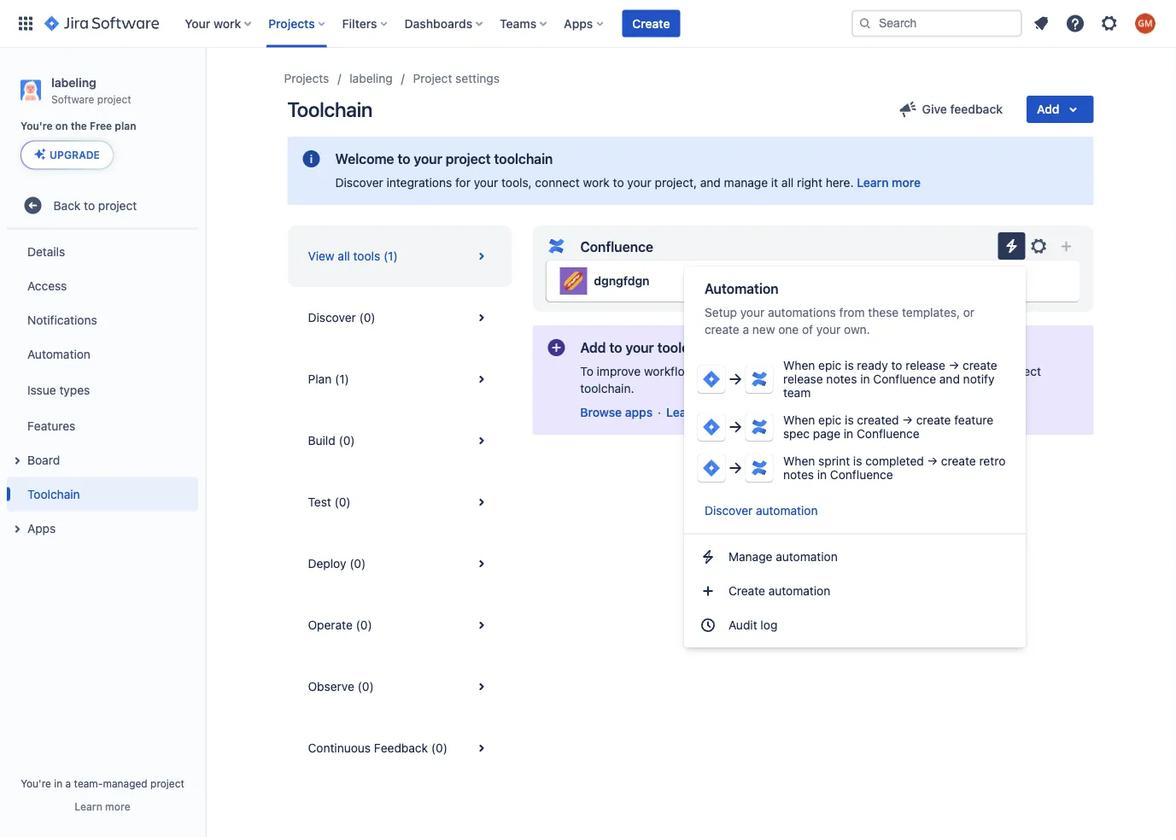 Task type: locate. For each thing, give the bounding box(es) containing it.
1 confluence image from the top
[[750, 369, 770, 390]]

add right feedback
[[1038, 102, 1060, 116]]

projects link
[[284, 68, 329, 89]]

templates,
[[903, 306, 961, 320]]

1 horizontal spatial more
[[702, 406, 731, 420]]

learn inside welcome to your project toolchain discover integrations for your tools, connect work to your project, and manage it all right here. learn more
[[857, 176, 889, 190]]

jira software image inside when sprint is completed → create retro notes in confluence "link"
[[702, 458, 722, 479]]

right
[[797, 176, 823, 190]]

epic inside the when epic is created → create feature spec page in confluence
[[819, 413, 842, 427]]

2 vertical spatial more
[[105, 801, 130, 813]]

0 vertical spatial toolchain
[[288, 97, 373, 121]]

work
[[214, 16, 241, 30], [583, 176, 610, 190], [931, 365, 958, 379]]

tools right the view
[[353, 249, 380, 263]]

(1) up discover (0) button
[[384, 249, 398, 263]]

add for add
[[1038, 102, 1060, 116]]

it
[[772, 176, 779, 190]]

when down spec
[[784, 454, 816, 468]]

release right faster,
[[784, 372, 824, 386]]

manage
[[729, 550, 773, 564]]

0 vertical spatial projects
[[269, 16, 315, 30]]

1 horizontal spatial add
[[1038, 102, 1060, 116]]

(0) right 'deploy'
[[350, 557, 366, 571]]

1 epic from the top
[[819, 359, 842, 373]]

0 horizontal spatial tools
[[353, 249, 380, 263]]

arrow right icon image inside when epic is created → create feature spec page in confluence 'link'
[[726, 417, 746, 438]]

1 jira software image from the top
[[702, 369, 722, 390]]

0 horizontal spatial →
[[903, 413, 914, 427]]

2 horizontal spatial work
[[931, 365, 958, 379]]

0 vertical spatial add
[[1038, 102, 1060, 116]]

labeling for labeling
[[350, 71, 393, 85]]

more inside welcome to your project toolchain discover integrations for your tools, connect work to your project, and manage it all right here. learn more
[[892, 176, 921, 190]]

is left ready
[[845, 359, 854, 373]]

3 when from the top
[[784, 454, 816, 468]]

(0) for build (0)
[[339, 434, 355, 448]]

new
[[753, 323, 776, 337]]

(1) right 'plan'
[[335, 372, 349, 386]]

in inside when sprint is completed → create retro notes in confluence
[[818, 468, 827, 482]]

more right here.
[[892, 176, 921, 190]]

jira software image inside when sprint is completed → create retro notes in confluence "link"
[[702, 458, 722, 479]]

2 you're from the top
[[21, 778, 51, 790]]

build (0)
[[308, 434, 355, 448]]

arrow right icon image left faster,
[[726, 369, 746, 390]]

discover (0) button
[[288, 287, 512, 349]]

back
[[53, 198, 81, 212]]

2 confluence image from the top
[[750, 417, 770, 438]]

1 vertical spatial automation
[[776, 550, 838, 564]]

tools right team's
[[877, 365, 904, 379]]

1 horizontal spatial apps
[[564, 16, 593, 30]]

1 horizontal spatial (1)
[[384, 249, 398, 263]]

automation up setup on the right of the page
[[705, 281, 779, 297]]

projects for the projects link
[[284, 71, 329, 85]]

release right ready
[[906, 359, 946, 373]]

continuous feedback (0) button
[[288, 718, 512, 779]]

when for page
[[784, 413, 816, 427]]

team
[[784, 386, 811, 400]]

teams
[[500, 16, 537, 30]]

→ for completed
[[928, 454, 939, 468]]

(0) inside test (0) button
[[335, 495, 351, 509]]

your work
[[185, 16, 241, 30]]

to inside when epic is ready to release → create release notes in confluence and notify team
[[892, 359, 903, 373]]

apps inside apps dropdown button
[[564, 16, 593, 30]]

and inside welcome to your project toolchain discover integrations for your tools, connect work to your project, and manage it all right here. learn more
[[701, 176, 721, 190]]

epic
[[819, 359, 842, 373], [819, 413, 842, 427]]

(0) inside operate (0) button
[[356, 618, 372, 632]]

toolchain inside welcome to your project toolchain discover integrations for your tools, connect work to your project, and manage it all right here. learn more
[[494, 151, 553, 167]]

add up 'to'
[[581, 340, 606, 356]]

toolchain inside add to your toolchain to improve workflow and ship faster, add your team's tools and work to your project toolchain.
[[658, 340, 717, 356]]

1 vertical spatial notes
[[784, 468, 814, 482]]

(0) inside discover (0) button
[[359, 311, 376, 325]]

2 vertical spatial →
[[928, 454, 939, 468]]

arrow right icon image up 'discover automation'
[[726, 458, 746, 479]]

jira software image
[[44, 13, 159, 34], [44, 13, 159, 34], [702, 369, 722, 390], [702, 417, 722, 438], [702, 458, 722, 479]]

1 arrow right icon image from the top
[[726, 369, 746, 390]]

notes inside when epic is ready to release → create release notes in confluence and notify team
[[827, 372, 858, 386]]

automation link
[[7, 337, 198, 371]]

project up plan
[[97, 93, 131, 105]]

work right connect
[[583, 176, 610, 190]]

automation up manage automation
[[756, 504, 818, 518]]

when sprint is completed → create retro notes in confluence link
[[685, 448, 1026, 489]]

epic inside when epic is ready to release → create release notes in confluence and notify team
[[819, 359, 842, 373]]

work left "notify" on the right top
[[931, 365, 958, 379]]

deploy (0) button
[[288, 533, 512, 595]]

labeling up the 'software'
[[51, 75, 96, 89]]

arrow right icon image inside when sprint is completed → create retro notes in confluence "link"
[[726, 458, 746, 479]]

→ right created
[[903, 413, 914, 427]]

1 horizontal spatial automation
[[705, 281, 779, 297]]

1 horizontal spatial a
[[743, 323, 750, 337]]

is inside when sprint is completed → create retro notes in confluence
[[854, 454, 863, 468]]

0 vertical spatial is
[[845, 359, 854, 373]]

0 vertical spatial →
[[949, 359, 960, 373]]

1 vertical spatial automation
[[27, 347, 91, 361]]

all right it
[[782, 176, 794, 190]]

more down ship
[[702, 406, 731, 420]]

2 vertical spatial learn
[[75, 801, 102, 813]]

1 horizontal spatial learn
[[667, 406, 698, 420]]

integrations
[[387, 176, 452, 190]]

0 horizontal spatial apps
[[27, 521, 56, 535]]

to up feature
[[961, 365, 972, 379]]

discover up automation icon
[[705, 504, 753, 518]]

your up feature
[[975, 365, 1000, 379]]

confluence image right ship
[[750, 369, 770, 390]]

0 vertical spatial jira software image
[[702, 369, 722, 390]]

0 vertical spatial all
[[782, 176, 794, 190]]

0 vertical spatial notes
[[827, 372, 858, 386]]

when inside the when epic is created → create feature spec page in confluence
[[784, 413, 816, 427]]

1 vertical spatial toolchain
[[27, 487, 80, 501]]

when epic is ready to release → create release notes in confluence and notify team link
[[685, 352, 1026, 407]]

project inside 'link'
[[98, 198, 137, 212]]

1 horizontal spatial notes
[[827, 372, 858, 386]]

arrow right icon image
[[726, 369, 746, 390], [726, 417, 746, 438], [726, 458, 746, 479]]

a left 'new'
[[743, 323, 750, 337]]

2 vertical spatial jira software image
[[702, 458, 722, 479]]

project up for
[[446, 151, 491, 167]]

0 vertical spatial tools
[[353, 249, 380, 263]]

notify
[[964, 372, 995, 386]]

learn right ·
[[667, 406, 698, 420]]

automation down manage automation
[[769, 584, 831, 598]]

project right "notify" on the right top
[[1003, 365, 1042, 379]]

work right your
[[214, 16, 241, 30]]

2 horizontal spatial more
[[892, 176, 921, 190]]

discover inside welcome to your project toolchain discover integrations for your tools, connect work to your project, and manage it all right here. learn more
[[335, 176, 384, 190]]

1 vertical spatial tools
[[877, 365, 904, 379]]

2 jira software image from the top
[[702, 417, 722, 438]]

1 vertical spatial you're
[[21, 778, 51, 790]]

banner
[[0, 0, 1177, 48]]

search image
[[859, 17, 873, 30]]

projects inside "popup button"
[[269, 16, 315, 30]]

epic for page
[[819, 413, 842, 427]]

project inside labeling software project
[[97, 93, 131, 105]]

in up created
[[861, 372, 870, 386]]

0 horizontal spatial (1)
[[335, 372, 349, 386]]

(0) right feedback
[[431, 741, 448, 755]]

2 horizontal spatial →
[[949, 359, 960, 373]]

automation inside automation setup your automations from these templates, or create a new one of your own.
[[705, 281, 779, 297]]

work inside welcome to your project toolchain discover integrations for your tools, connect work to your project, and manage it all right here. learn more
[[583, 176, 610, 190]]

add inside add to your toolchain to improve workflow and ship faster, add your team's tools and work to your project toolchain.
[[581, 340, 606, 356]]

projects up the projects link
[[269, 16, 315, 30]]

2 vertical spatial work
[[931, 365, 958, 379]]

1 horizontal spatial tools
[[877, 365, 904, 379]]

0 vertical spatial create
[[633, 16, 670, 30]]

when inside when sprint is completed → create retro notes in confluence
[[784, 454, 816, 468]]

1 vertical spatial learn more button
[[667, 404, 731, 421]]

to left project,
[[613, 176, 624, 190]]

all
[[782, 176, 794, 190], [338, 249, 350, 263]]

apps
[[625, 406, 653, 420]]

jira software image inside when epic is created → create feature spec page in confluence 'link'
[[702, 417, 722, 438]]

labeling inside labeling software project
[[51, 75, 96, 89]]

create inside when sprint is completed → create retro notes in confluence
[[942, 454, 977, 468]]

create for create automation
[[729, 584, 766, 598]]

2 epic from the top
[[819, 413, 842, 427]]

automation up create automation
[[776, 550, 838, 564]]

confluence up created
[[874, 372, 937, 386]]

create down or
[[963, 359, 998, 373]]

software
[[51, 93, 94, 105]]

apps
[[564, 16, 593, 30], [27, 521, 56, 535]]

0 horizontal spatial toolchain
[[27, 487, 80, 501]]

browse apps button
[[581, 404, 653, 421]]

2 vertical spatial arrow right icon image
[[726, 458, 746, 479]]

0 vertical spatial learn more button
[[857, 174, 921, 191]]

operate (0) button
[[288, 595, 512, 656]]

to right ready
[[892, 359, 903, 373]]

(0) inside build (0) "button"
[[339, 434, 355, 448]]

when up team
[[784, 359, 816, 373]]

(0) inside deploy (0) button
[[350, 557, 366, 571]]

is inside when epic is ready to release → create release notes in confluence and notify team
[[845, 359, 854, 373]]

(0) right operate
[[356, 618, 372, 632]]

learn more button right here.
[[857, 174, 921, 191]]

view all tools (1) button
[[288, 226, 512, 287]]

0 vertical spatial more
[[892, 176, 921, 190]]

1 horizontal spatial work
[[583, 176, 610, 190]]

jira software image inside when epic is ready to release → create release notes in confluence and notify team link
[[702, 369, 722, 390]]

confluence image
[[750, 369, 770, 390], [750, 417, 770, 438]]

0 vertical spatial work
[[214, 16, 241, 30]]

free
[[90, 120, 112, 132]]

is inside the when epic is created → create feature spec page in confluence
[[845, 413, 854, 427]]

jira software image right workflow at the top right
[[702, 369, 722, 390]]

you're left team-
[[21, 778, 51, 790]]

confluence image for when epic is created → create feature spec page in confluence
[[750, 417, 770, 438]]

0 horizontal spatial all
[[338, 249, 350, 263]]

notes right team
[[827, 372, 858, 386]]

1 vertical spatial learn
[[667, 406, 698, 420]]

more down managed
[[105, 801, 130, 813]]

2 vertical spatial is
[[854, 454, 863, 468]]

when down team
[[784, 413, 816, 427]]

and left ship
[[697, 365, 718, 379]]

0 vertical spatial confluence image
[[750, 369, 770, 390]]

welcome
[[335, 151, 394, 167]]

confluence image for when sprint is completed → create retro notes in confluence
[[750, 458, 770, 479]]

0 vertical spatial discover
[[335, 176, 384, 190]]

discover down welcome
[[335, 176, 384, 190]]

project inside welcome to your project toolchain discover integrations for your tools, connect work to your project, and manage it all right here. learn more
[[446, 151, 491, 167]]

automation inside group
[[27, 347, 91, 361]]

jira software image right ·
[[702, 417, 722, 438]]

group
[[7, 229, 198, 551]]

(0) inside observe (0) button
[[358, 680, 374, 694]]

2 when from the top
[[784, 413, 816, 427]]

dashboards button
[[400, 10, 490, 37]]

0 horizontal spatial notes
[[784, 468, 814, 482]]

2 vertical spatial automation
[[769, 584, 831, 598]]

observe
[[308, 680, 355, 694]]

confluence
[[581, 238, 654, 255], [874, 372, 937, 386], [857, 427, 920, 441], [831, 468, 894, 482]]

you're for you're on the free plan
[[21, 120, 53, 132]]

1 horizontal spatial →
[[928, 454, 939, 468]]

learn right here.
[[857, 176, 889, 190]]

and left "notify" on the right top
[[940, 372, 961, 386]]

0 horizontal spatial work
[[214, 16, 241, 30]]

labeling for labeling software project
[[51, 75, 96, 89]]

these
[[869, 306, 899, 320]]

dgngfdgn
[[594, 274, 650, 288]]

1 vertical spatial →
[[903, 413, 914, 427]]

toolchain up workflow at the top right
[[658, 340, 717, 356]]

0 vertical spatial toolchain
[[494, 151, 553, 167]]

0 horizontal spatial toolchain
[[494, 151, 553, 167]]

1 vertical spatial is
[[845, 413, 854, 427]]

discover for discover automation
[[705, 504, 753, 518]]

managed
[[103, 778, 148, 790]]

0 horizontal spatial learn
[[75, 801, 102, 813]]

1 you're from the top
[[21, 120, 53, 132]]

workflow
[[644, 365, 694, 379]]

confluence inside the when epic is created → create feature spec page in confluence
[[857, 427, 920, 441]]

is right sprint
[[854, 454, 863, 468]]

1 vertical spatial when
[[784, 413, 816, 427]]

test (0)
[[308, 495, 351, 509]]

→ left "notify" on the right top
[[949, 359, 960, 373]]

create down setup on the right of the page
[[705, 323, 740, 337]]

you're
[[21, 120, 53, 132], [21, 778, 51, 790]]

3 jira software image from the top
[[702, 458, 722, 479]]

0 horizontal spatial create
[[633, 16, 670, 30]]

add for add to your toolchain to improve workflow and ship faster, add your team's tools and work to your project toolchain.
[[581, 340, 606, 356]]

3 arrow right icon image from the top
[[726, 458, 746, 479]]

1 horizontal spatial create
[[729, 584, 766, 598]]

your up integrations
[[414, 151, 443, 167]]

1 horizontal spatial labeling
[[350, 71, 393, 85]]

automation
[[756, 504, 818, 518], [776, 550, 838, 564], [769, 584, 831, 598]]

learn down team-
[[75, 801, 102, 813]]

jira software image up 'discover automation'
[[702, 458, 722, 479]]

project up details link
[[98, 198, 137, 212]]

your up 'new'
[[741, 306, 765, 320]]

1 vertical spatial all
[[338, 249, 350, 263]]

1 vertical spatial add
[[581, 340, 606, 356]]

0 vertical spatial epic
[[819, 359, 842, 373]]

toolchain inside toolchain link
[[27, 487, 80, 501]]

(0)
[[359, 311, 376, 325], [339, 434, 355, 448], [335, 495, 351, 509], [350, 557, 366, 571], [356, 618, 372, 632], [358, 680, 374, 694], [431, 741, 448, 755]]

confluence inside when sprint is completed → create retro notes in confluence
[[831, 468, 894, 482]]

arrow right icon image down ship
[[726, 417, 746, 438]]

→ inside the when epic is created → create feature spec page in confluence
[[903, 413, 914, 427]]

audit log link
[[685, 609, 1026, 643]]

create button
[[622, 10, 681, 37]]

discover up plan (1)
[[308, 311, 356, 325]]

→ for created
[[903, 413, 914, 427]]

→ inside when sprint is completed → create retro notes in confluence
[[928, 454, 939, 468]]

operate
[[308, 618, 353, 632]]

plan
[[115, 120, 136, 132]]

you're left on
[[21, 120, 53, 132]]

0 vertical spatial apps
[[564, 16, 593, 30]]

in right page
[[844, 427, 854, 441]]

learn more button right ·
[[667, 404, 731, 421]]

toolchain down board at the left of the page
[[27, 487, 80, 501]]

(0) for observe (0)
[[358, 680, 374, 694]]

0 vertical spatial arrow right icon image
[[726, 369, 746, 390]]

(0) right build
[[339, 434, 355, 448]]

0 horizontal spatial a
[[65, 778, 71, 790]]

toolchain down the projects link
[[288, 97, 373, 121]]

when
[[784, 359, 816, 373], [784, 413, 816, 427], [784, 454, 816, 468]]

1 vertical spatial projects
[[284, 71, 329, 85]]

a left team-
[[65, 778, 71, 790]]

1 vertical spatial epic
[[819, 413, 842, 427]]

automation for automation
[[27, 347, 91, 361]]

add inside 'popup button'
[[1038, 102, 1060, 116]]

notes
[[827, 372, 858, 386], [784, 468, 814, 482]]

you're for you're in a team-managed project
[[21, 778, 51, 790]]

to
[[398, 151, 411, 167], [613, 176, 624, 190], [84, 198, 95, 212], [610, 340, 623, 356], [892, 359, 903, 373], [961, 365, 972, 379]]

in down page
[[818, 468, 827, 482]]

2 vertical spatial learn more button
[[75, 800, 130, 814]]

confluence up completed
[[857, 427, 920, 441]]

2 arrow right icon image from the top
[[726, 417, 746, 438]]

projects for projects "popup button"
[[269, 16, 315, 30]]

1 vertical spatial apps
[[27, 521, 56, 535]]

automation down notifications
[[27, 347, 91, 361]]

create inside when epic is ready to release → create release notes in confluence and notify team
[[963, 359, 998, 373]]

0 vertical spatial (1)
[[384, 249, 398, 263]]

view
[[308, 249, 335, 263]]

0 horizontal spatial labeling
[[51, 75, 96, 89]]

discover for discover (0)
[[308, 311, 356, 325]]

2 vertical spatial when
[[784, 454, 816, 468]]

discover inside button
[[308, 311, 356, 325]]

add
[[785, 365, 806, 379]]

arrow right icon image inside when epic is ready to release → create release notes in confluence and notify team link
[[726, 369, 746, 390]]

in inside when epic is ready to release → create release notes in confluence and notify team
[[861, 372, 870, 386]]

(0) right test on the bottom left
[[335, 495, 351, 509]]

details
[[27, 244, 65, 258]]

0 horizontal spatial add
[[581, 340, 606, 356]]

apps down board at the left of the page
[[27, 521, 56, 535]]

and right project,
[[701, 176, 721, 190]]

create automation link
[[685, 574, 1026, 609]]

features
[[27, 419, 75, 433]]

(0) down the view all tools (1)
[[359, 311, 376, 325]]

notifications
[[27, 313, 97, 327]]

create left feature
[[917, 413, 952, 427]]

1 vertical spatial work
[[583, 176, 610, 190]]

epic for release
[[819, 359, 842, 373]]

give feedback
[[923, 102, 1003, 116]]

your
[[185, 16, 211, 30]]

connect
[[535, 176, 580, 190]]

discover
[[335, 176, 384, 190], [308, 311, 356, 325], [705, 504, 753, 518]]

0 horizontal spatial automation
[[27, 347, 91, 361]]

epic right add
[[819, 359, 842, 373]]

create inside "button"
[[633, 16, 670, 30]]

apps right teams dropdown button
[[564, 16, 593, 30]]

toolchain link
[[7, 477, 198, 511]]

0 vertical spatial automation
[[756, 504, 818, 518]]

work inside add to your toolchain to improve workflow and ship faster, add your team's tools and work to your project toolchain.
[[931, 365, 958, 379]]

jira software image for when sprint is completed → create retro notes in confluence
[[702, 458, 722, 479]]

0 vertical spatial learn
[[857, 176, 889, 190]]

1 vertical spatial toolchain
[[658, 340, 717, 356]]

confluence image
[[560, 268, 587, 295], [750, 369, 770, 390], [750, 417, 770, 438], [750, 458, 770, 479], [750, 458, 770, 479]]

confluence image for when epic is ready to release → create release notes in confluence and notify team
[[750, 369, 770, 390]]

epic right spec
[[819, 413, 842, 427]]

jira software image
[[702, 369, 722, 390], [702, 417, 722, 438], [702, 458, 722, 479]]

1 vertical spatial (1)
[[335, 372, 349, 386]]

when epic is ready to release → create release notes in confluence and notify team
[[784, 359, 998, 400]]

appswitcher icon image
[[15, 13, 36, 34]]

(0) for discover (0)
[[359, 311, 376, 325]]

when inside when epic is ready to release → create release notes in confluence and notify team
[[784, 359, 816, 373]]

1 vertical spatial discover
[[308, 311, 356, 325]]

create down manage
[[729, 584, 766, 598]]

to up integrations
[[398, 151, 411, 167]]

labeling down filters popup button
[[350, 71, 393, 85]]

labeling link
[[350, 68, 393, 89]]

0 vertical spatial automation
[[705, 281, 779, 297]]

settings image
[[1100, 13, 1120, 34]]

1 when from the top
[[784, 359, 816, 373]]

jira software image inside when epic is ready to release → create release notes in confluence and notify team link
[[702, 369, 722, 390]]

1 vertical spatial confluence image
[[750, 417, 770, 438]]

toolchain
[[494, 151, 553, 167], [658, 340, 717, 356]]

0 vertical spatial a
[[743, 323, 750, 337]]

1 horizontal spatial toolchain
[[658, 340, 717, 356]]

learn more button down you're in a team-managed project
[[75, 800, 130, 814]]

projects button
[[263, 10, 332, 37]]

1 vertical spatial a
[[65, 778, 71, 790]]

plan (1)
[[308, 372, 349, 386]]

2 horizontal spatial learn
[[857, 176, 889, 190]]

toolchain up tools,
[[494, 151, 553, 167]]

add to your toolchain to improve workflow and ship faster, add your team's tools and work to your project toolchain.
[[581, 340, 1042, 396]]

0 vertical spatial you're
[[21, 120, 53, 132]]

here.
[[826, 176, 854, 190]]

0 vertical spatial when
[[784, 359, 816, 373]]

all inside view all tools (1) button
[[338, 249, 350, 263]]

labeling
[[350, 71, 393, 85], [51, 75, 96, 89]]

is right page
[[845, 413, 854, 427]]

add
[[1038, 102, 1060, 116], [581, 340, 606, 356]]

1 vertical spatial arrow right icon image
[[726, 417, 746, 438]]

to right back
[[84, 198, 95, 212]]

all right the view
[[338, 249, 350, 263]]

1 horizontal spatial all
[[782, 176, 794, 190]]

1 vertical spatial jira software image
[[702, 417, 722, 438]]

→ right completed
[[928, 454, 939, 468]]

you're in a team-managed project
[[21, 778, 184, 790]]

confluence up dgngfdgn
[[581, 238, 654, 255]]



Task type: vqa. For each thing, say whether or not it's contained in the screenshot.
CREATED RECENTLY link
no



Task type: describe. For each thing, give the bounding box(es) containing it.
your work button
[[180, 10, 258, 37]]

own.
[[844, 323, 871, 337]]

all inside welcome to your project toolchain discover integrations for your tools, connect work to your project, and manage it all right here. learn more
[[782, 176, 794, 190]]

access
[[27, 279, 67, 293]]

spec
[[784, 427, 810, 441]]

when epic is created → create feature spec page in confluence link
[[685, 407, 1026, 448]]

discover (0)
[[308, 311, 376, 325]]

issue
[[27, 383, 56, 397]]

jira software image for when epic is ready to release → create release notes in confluence and notify team
[[702, 369, 722, 390]]

team's
[[837, 365, 874, 379]]

manage automation
[[729, 550, 838, 564]]

tools,
[[502, 176, 532, 190]]

retro
[[980, 454, 1006, 468]]

1 horizontal spatial toolchain
[[288, 97, 373, 121]]

ready
[[858, 359, 889, 373]]

sprint
[[819, 454, 850, 468]]

project inside add to your toolchain to improve workflow and ship faster, add your team's tools and work to your project toolchain.
[[1003, 365, 1042, 379]]

tools inside add to your toolchain to improve workflow and ship faster, add your team's tools and work to your project toolchain.
[[877, 365, 904, 379]]

in inside the when epic is created → create feature spec page in confluence
[[844, 427, 854, 441]]

notifications link
[[7, 303, 198, 337]]

browse
[[581, 406, 622, 420]]

dgngfdgn link
[[594, 274, 650, 288]]

2 horizontal spatial learn more button
[[857, 174, 921, 191]]

filters button
[[337, 10, 394, 37]]

learn more
[[75, 801, 130, 813]]

expand image
[[7, 451, 27, 471]]

create inside automation setup your automations from these templates, or create a new one of your own.
[[705, 323, 740, 337]]

log
[[761, 618, 778, 632]]

board button
[[7, 443, 198, 477]]

improve
[[597, 365, 641, 379]]

your left project,
[[628, 176, 652, 190]]

1 horizontal spatial learn more button
[[667, 404, 731, 421]]

editor icon image
[[698, 581, 719, 602]]

your up improve on the top of page
[[626, 340, 654, 356]]

your profile and settings image
[[1136, 13, 1156, 34]]

back to project
[[53, 198, 137, 212]]

feedback
[[951, 102, 1003, 116]]

observe (0)
[[308, 680, 374, 694]]

(0) for test (0)
[[335, 495, 351, 509]]

automation for automation setup your automations from these templates, or create a new one of your own.
[[705, 281, 779, 297]]

your right of at the top of the page
[[817, 323, 841, 337]]

deploy
[[308, 557, 347, 571]]

a inside automation setup your automations from these templates, or create a new one of your own.
[[743, 323, 750, 337]]

continuous
[[308, 741, 371, 755]]

and inside when epic is ready to release → create release notes in confluence and notify team
[[940, 372, 961, 386]]

automation for create automation
[[769, 584, 831, 598]]

feature
[[955, 413, 994, 427]]

access link
[[7, 269, 198, 303]]

arrow right icon image for when epic is created → create feature spec page in confluence
[[726, 417, 746, 438]]

from
[[840, 306, 865, 320]]

expand image
[[7, 519, 27, 540]]

(0) inside "continuous feedback (0)" button
[[431, 741, 448, 755]]

is for in
[[845, 359, 854, 373]]

project right managed
[[150, 778, 184, 790]]

create inside the when epic is created → create feature spec page in confluence
[[917, 413, 952, 427]]

0 horizontal spatial more
[[105, 801, 130, 813]]

discover automation
[[705, 504, 818, 518]]

banner containing your work
[[0, 0, 1177, 48]]

discover automation link
[[685, 489, 1026, 533]]

automation icon image
[[698, 547, 719, 567]]

Search field
[[852, 10, 1023, 37]]

notifications image
[[1032, 13, 1052, 34]]

your right for
[[474, 176, 498, 190]]

group containing details
[[7, 229, 198, 551]]

primary element
[[10, 0, 852, 47]]

the
[[71, 120, 87, 132]]

confluence image for when epic is ready to release → create release notes in confluence and notify team
[[750, 369, 770, 390]]

to
[[581, 365, 594, 379]]

(1) inside button
[[335, 372, 349, 386]]

more image
[[1036, 271, 1057, 291]]

completed
[[866, 454, 925, 468]]

confluence image for when epic is created → create feature spec page in confluence
[[750, 417, 770, 438]]

plan
[[308, 372, 332, 386]]

·
[[658, 406, 662, 420]]

test
[[308, 495, 331, 509]]

and right ready
[[907, 365, 928, 379]]

(0) for operate (0)
[[356, 618, 372, 632]]

operate (0)
[[308, 618, 372, 632]]

of
[[803, 323, 814, 337]]

1 horizontal spatial release
[[906, 359, 946, 373]]

page
[[814, 427, 841, 441]]

view all tools (1)
[[308, 249, 398, 263]]

clock icon image
[[698, 615, 719, 636]]

one
[[779, 323, 799, 337]]

for
[[456, 176, 471, 190]]

confluence logo image
[[546, 236, 567, 257]]

when sprint is completed → create retro notes in confluence
[[784, 454, 1006, 482]]

types
[[59, 383, 90, 397]]

create for create
[[633, 16, 670, 30]]

confluence inside when epic is ready to release → create release notes in confluence and notify team
[[874, 372, 937, 386]]

help image
[[1066, 13, 1086, 34]]

give feedback button
[[889, 96, 1014, 123]]

to up improve on the top of page
[[610, 340, 623, 356]]

project
[[413, 71, 452, 85]]

to inside 'link'
[[84, 198, 95, 212]]

work inside popup button
[[214, 16, 241, 30]]

give
[[923, 102, 948, 116]]

manage
[[724, 176, 768, 190]]

team-
[[74, 778, 103, 790]]

board
[[27, 453, 60, 467]]

on
[[55, 120, 68, 132]]

build (0) button
[[288, 410, 512, 472]]

settings
[[456, 71, 500, 85]]

audit log
[[729, 618, 778, 632]]

upgrade button
[[21, 141, 113, 169]]

project settings link
[[413, 68, 500, 89]]

notes inside when sprint is completed → create retro notes in confluence
[[784, 468, 814, 482]]

apps button
[[559, 10, 610, 37]]

when for in
[[784, 454, 816, 468]]

automation for manage automation
[[776, 550, 838, 564]]

1 vertical spatial more
[[702, 406, 731, 420]]

→ inside when epic is ready to release → create release notes in confluence and notify team
[[949, 359, 960, 373]]

tools inside button
[[353, 249, 380, 263]]

in left team-
[[54, 778, 63, 790]]

settings icon image
[[1029, 236, 1050, 257]]

(1) inside button
[[384, 249, 398, 263]]

0 horizontal spatial release
[[784, 372, 824, 386]]

toolchain.
[[581, 382, 635, 396]]

when for release
[[784, 359, 816, 373]]

filters
[[342, 16, 377, 30]]

apps button
[[7, 511, 198, 546]]

arrow right icon image for when epic is ready to release → create release notes in confluence and notify team
[[726, 369, 746, 390]]

jira software image inside when epic is created → create feature spec page in confluence 'link'
[[702, 417, 722, 438]]

or
[[964, 306, 975, 320]]

your right add
[[809, 365, 834, 379]]

you're on the free plan
[[21, 120, 136, 132]]

arrow right icon image for when sprint is completed → create retro notes in confluence
[[726, 458, 746, 479]]

details link
[[7, 234, 198, 269]]

audit
[[729, 618, 758, 632]]

apps inside apps button
[[27, 521, 56, 535]]

dashboards
[[405, 16, 473, 30]]

is for confluence
[[845, 413, 854, 427]]

automation for discover automation
[[756, 504, 818, 518]]

automations menu button icon image
[[1002, 236, 1023, 256]]

automation setup your automations from these templates, or create a new one of your own.
[[705, 281, 975, 337]]

feedback
[[374, 741, 428, 755]]

ship
[[721, 365, 744, 379]]

features link
[[7, 409, 198, 443]]

plan (1) button
[[288, 349, 512, 410]]

teams button
[[495, 10, 554, 37]]

sidebar navigation image
[[186, 68, 224, 103]]

project settings
[[413, 71, 500, 85]]

(0) for deploy (0)
[[350, 557, 366, 571]]



